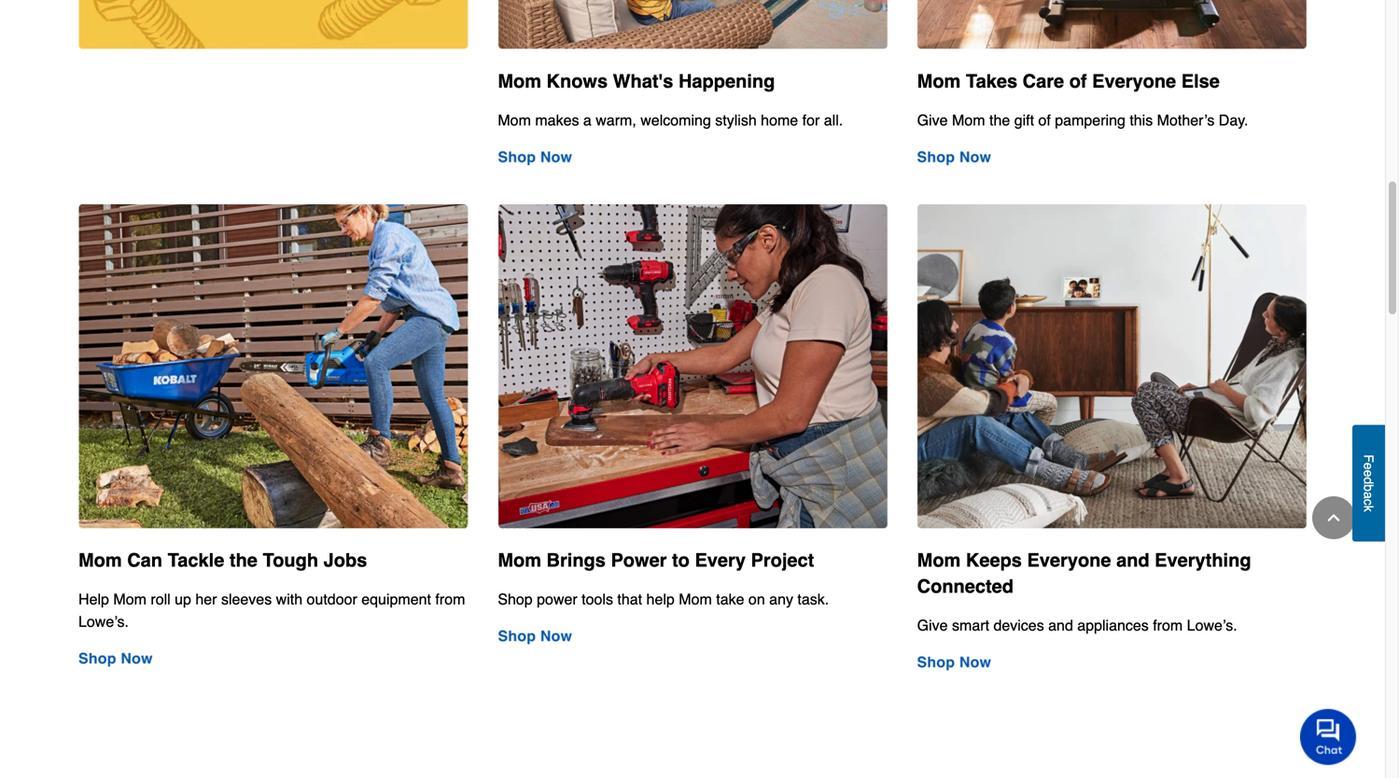 Task type: describe. For each thing, give the bounding box(es) containing it.
to
[[672, 550, 690, 571]]

task.
[[797, 591, 829, 608]]

mom for mom keeps everyone and everything connected
[[917, 550, 961, 571]]

lowe's. inside the help mom roll up her sleeves with outdoor equipment from lowe's.
[[78, 613, 129, 631]]

power
[[537, 591, 578, 608]]

gift
[[1014, 112, 1034, 129]]

brings
[[547, 550, 606, 571]]

mom inside the help mom roll up her sleeves with outdoor equipment from lowe's.
[[113, 591, 146, 608]]

can
[[127, 550, 162, 571]]

stylish
[[715, 112, 757, 129]]

2 e from the top
[[1361, 470, 1376, 477]]

mom can tackle the tough jobs
[[78, 550, 367, 571]]

0 horizontal spatial the
[[230, 550, 258, 571]]

1 horizontal spatial lowe's.
[[1187, 617, 1237, 634]]

tackle
[[168, 550, 224, 571]]

d
[[1361, 477, 1376, 484]]

welcoming
[[641, 112, 711, 129]]

0 vertical spatial of
[[1069, 71, 1087, 92]]

c
[[1361, 499, 1376, 505]]

k
[[1361, 505, 1376, 512]]

mom for mom takes care of everyone else
[[917, 71, 961, 92]]

help
[[646, 591, 675, 608]]

appliances
[[1077, 617, 1149, 634]]

1 horizontal spatial the
[[989, 112, 1010, 129]]

tough
[[263, 550, 318, 571]]

makes
[[535, 112, 579, 129]]

and for everything
[[1116, 550, 1150, 571]]

chevron up image
[[1324, 509, 1343, 527]]

a woman using a craftsman detail sander to sand a piece of wood. image
[[498, 204, 887, 529]]

a family in a living room having a video call on a google nest smart hub. image
[[917, 204, 1307, 529]]

from inside the help mom roll up her sleeves with outdoor equipment from lowe's.
[[435, 591, 465, 608]]

mom makes a warm, welcoming stylish home for all.
[[498, 112, 843, 129]]

this
[[1130, 112, 1153, 129]]

take
[[716, 591, 744, 608]]

1 vertical spatial of
[[1038, 112, 1051, 129]]

for
[[802, 112, 820, 129]]

and for appliances
[[1048, 617, 1073, 634]]

equipment
[[361, 591, 431, 608]]

shop now. image for the
[[78, 652, 468, 669]]

give for mom takes care of everyone else
[[917, 112, 948, 129]]

connected
[[917, 576, 1014, 598]]

smart
[[952, 617, 989, 634]]

up
[[175, 591, 191, 608]]

on
[[749, 591, 765, 608]]

with
[[276, 591, 303, 608]]

home
[[761, 112, 798, 129]]

shop now. image for and
[[917, 656, 1307, 672]]

shop now. image for to
[[498, 630, 887, 646]]

0 horizontal spatial a
[[583, 112, 592, 129]]

mom makes things happen. image
[[78, 0, 468, 50]]

give mom the gift of pampering this mother's day.
[[917, 112, 1248, 129]]

knows
[[547, 71, 608, 92]]

sleeves
[[221, 591, 272, 608]]

what's
[[613, 71, 673, 92]]

chat invite button image
[[1300, 709, 1357, 765]]

mom for mom makes a warm, welcoming stylish home for all.
[[498, 112, 531, 129]]

everyone inside mom keeps everyone and everything connected
[[1027, 550, 1111, 571]]

b
[[1361, 484, 1376, 492]]

that
[[617, 591, 642, 608]]

mom for mom knows what's happening
[[498, 71, 541, 92]]

outdoor
[[307, 591, 357, 608]]

any
[[769, 591, 793, 608]]

mother's
[[1157, 112, 1215, 129]]



Task type: vqa. For each thing, say whether or not it's contained in the screenshot.
the topmost Tue,
no



Task type: locate. For each thing, give the bounding box(es) containing it.
pampering
[[1055, 112, 1126, 129]]

jobs
[[324, 550, 367, 571]]

mom left "makes" at the top left of page
[[498, 112, 531, 129]]

0 horizontal spatial of
[[1038, 112, 1051, 129]]

mom up 'help'
[[78, 550, 122, 571]]

give for mom keeps everyone and everything connected
[[917, 617, 948, 634]]

0 vertical spatial give
[[917, 112, 948, 129]]

1 vertical spatial everyone
[[1027, 550, 1111, 571]]

mom knows what's happening
[[498, 71, 775, 92]]

shop
[[498, 591, 533, 608]]

a up k
[[1361, 492, 1376, 499]]

and inside mom keeps everyone and everything connected
[[1116, 550, 1150, 571]]

everyone
[[1092, 71, 1176, 92], [1027, 550, 1111, 571]]

devices
[[994, 617, 1044, 634]]

1 horizontal spatial a
[[1361, 492, 1376, 499]]

lowe's. down 'help'
[[78, 613, 129, 631]]

2 give from the top
[[917, 617, 948, 634]]

of right gift
[[1038, 112, 1051, 129]]

1 vertical spatial the
[[230, 550, 258, 571]]

from
[[435, 591, 465, 608], [1153, 617, 1183, 634]]

1 horizontal spatial from
[[1153, 617, 1183, 634]]

and up appliances
[[1116, 550, 1150, 571]]

keeps
[[966, 550, 1022, 571]]

0 vertical spatial a
[[583, 112, 592, 129]]

a mom watching her 2 sons playing on a backyard patio. image
[[498, 0, 887, 50]]

mom up "makes" at the top left of page
[[498, 71, 541, 92]]

mom inside mom keeps everyone and everything connected
[[917, 550, 961, 571]]

give smart devices and appliances from lowe's.
[[917, 617, 1237, 634]]

else
[[1181, 71, 1220, 92]]

0 vertical spatial and
[[1116, 550, 1150, 571]]

and
[[1116, 550, 1150, 571], [1048, 617, 1073, 634]]

e up b
[[1361, 470, 1376, 477]]

scroll to top element
[[1312, 497, 1355, 539]]

f
[[1361, 455, 1376, 463]]

care
[[1023, 71, 1064, 92]]

of right 'care'
[[1069, 71, 1087, 92]]

shop now. image down pampering
[[917, 150, 1307, 167]]

her
[[195, 591, 217, 608]]

1 vertical spatial and
[[1048, 617, 1073, 634]]

the up sleeves
[[230, 550, 258, 571]]

a
[[583, 112, 592, 129], [1361, 492, 1376, 499]]

roll
[[151, 591, 171, 608]]

mom for mom can tackle the tough jobs
[[78, 550, 122, 571]]

mom left takes
[[917, 71, 961, 92]]

lowe's. down everything
[[1187, 617, 1237, 634]]

shop power tools that help mom take on any task.
[[498, 591, 829, 608]]

mom
[[498, 71, 541, 92], [917, 71, 961, 92], [498, 112, 531, 129], [952, 112, 985, 129], [78, 550, 122, 571], [498, 550, 541, 571], [917, 550, 961, 571], [113, 591, 146, 608], [679, 591, 712, 608]]

give
[[917, 112, 948, 129], [917, 617, 948, 634]]

a left warm,
[[583, 112, 592, 129]]

mom for mom brings power to every project
[[498, 550, 541, 571]]

lowe's.
[[78, 613, 129, 631], [1187, 617, 1237, 634]]

help mom roll up her sleeves with outdoor equipment from lowe's.
[[78, 591, 465, 631]]

a woman cutting firewood with a kobalt cordless chainsaw. image
[[78, 204, 468, 529]]

of
[[1069, 71, 1087, 92], [1038, 112, 1051, 129]]

the
[[989, 112, 1010, 129], [230, 550, 258, 571]]

f e e d b a c k button
[[1352, 425, 1385, 542]]

help
[[78, 591, 109, 608]]

1 vertical spatial give
[[917, 617, 948, 634]]

give left smart
[[917, 617, 948, 634]]

shop now. image down appliances
[[917, 656, 1307, 672]]

shop now. image for of
[[917, 150, 1307, 167]]

happening
[[679, 71, 775, 92]]

mom up connected
[[917, 550, 961, 571]]

a inside button
[[1361, 492, 1376, 499]]

mom brings power to every project
[[498, 550, 814, 571]]

mom keeps everyone and everything connected
[[917, 550, 1251, 598]]

mom left roll
[[113, 591, 146, 608]]

0 horizontal spatial and
[[1048, 617, 1073, 634]]

1 horizontal spatial and
[[1116, 550, 1150, 571]]

takes
[[966, 71, 1017, 92]]

0 horizontal spatial from
[[435, 591, 465, 608]]

shop now. image down shop power tools that help mom take on any task.
[[498, 630, 887, 646]]

0 vertical spatial everyone
[[1092, 71, 1176, 92]]

mom takes care of everyone else
[[917, 71, 1220, 92]]

0 vertical spatial from
[[435, 591, 465, 608]]

mom left the take
[[679, 591, 712, 608]]

shop now. image
[[498, 150, 887, 167], [917, 150, 1307, 167], [498, 630, 887, 646], [78, 652, 468, 669], [917, 656, 1307, 672]]

0 vertical spatial the
[[989, 112, 1010, 129]]

e
[[1361, 463, 1376, 470], [1361, 470, 1376, 477]]

all.
[[824, 112, 843, 129]]

f e e d b a c k
[[1361, 455, 1376, 512]]

everything
[[1155, 550, 1251, 571]]

and right devices at right
[[1048, 617, 1073, 634]]

from right equipment
[[435, 591, 465, 608]]

everyone up this
[[1092, 71, 1176, 92]]

1 e from the top
[[1361, 463, 1376, 470]]

shop now. image for happening
[[498, 150, 887, 167]]

shop now. image down the help mom roll up her sleeves with outdoor equipment from lowe's. at the left bottom of the page
[[78, 652, 468, 669]]

project
[[751, 550, 814, 571]]

power
[[611, 550, 667, 571]]

day.
[[1219, 112, 1248, 129]]

tools
[[582, 591, 613, 608]]

mom down takes
[[952, 112, 985, 129]]

1 vertical spatial from
[[1153, 617, 1183, 634]]

give left gift
[[917, 112, 948, 129]]

1 give from the top
[[917, 112, 948, 129]]

e up d
[[1361, 463, 1376, 470]]

0 horizontal spatial lowe's.
[[78, 613, 129, 631]]

1 horizontal spatial of
[[1069, 71, 1087, 92]]

everyone up give smart devices and appliances from lowe's.
[[1027, 550, 1111, 571]]

a woman adjusting the pedals on an echelon stationary bike. image
[[917, 0, 1307, 50]]

every
[[695, 550, 746, 571]]

mom up shop
[[498, 550, 541, 571]]

1 vertical spatial a
[[1361, 492, 1376, 499]]

from right appliances
[[1153, 617, 1183, 634]]

shop now. image down welcoming
[[498, 150, 887, 167]]

the left gift
[[989, 112, 1010, 129]]

warm,
[[596, 112, 636, 129]]



